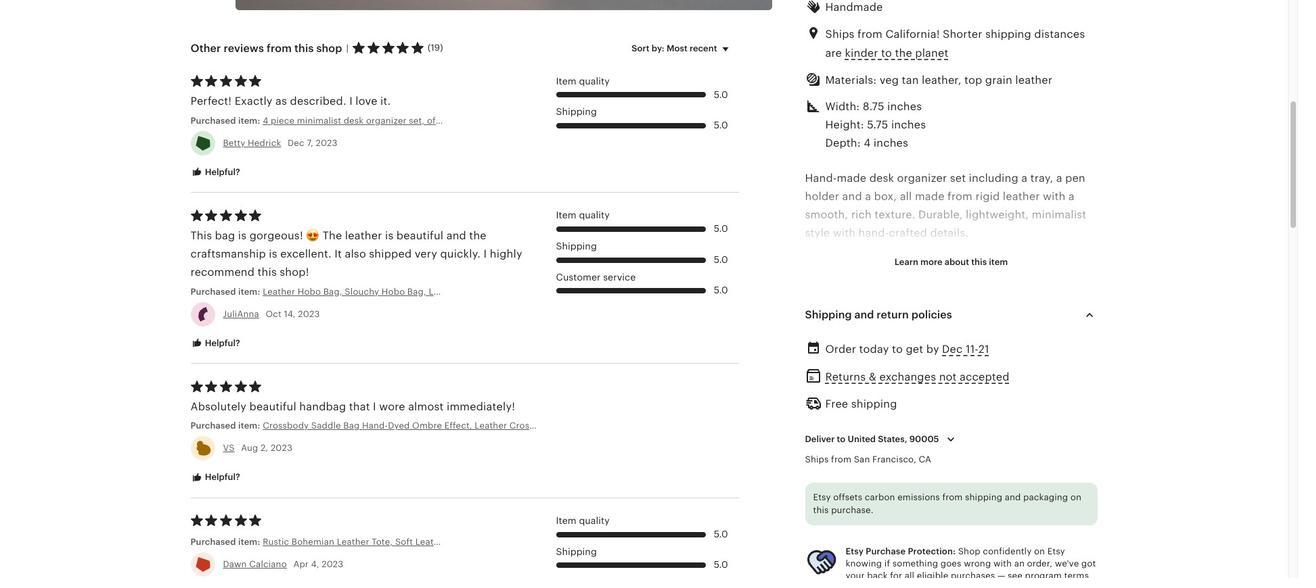 Task type: vqa. For each thing, say whether or not it's contained in the screenshot.
gift guides
no



Task type: locate. For each thing, give the bounding box(es) containing it.
—
[[997, 571, 1005, 579]]

this inside learn more about this item dropdown button
[[971, 257, 987, 267]]

protection:
[[908, 547, 956, 557]]

0 horizontal spatial the
[[469, 229, 486, 242]]

deliver
[[805, 435, 835, 445]]

purchased item: for this
[[191, 287, 263, 297]]

0 vertical spatial helpful?
[[203, 167, 240, 177]]

2 vertical spatial shipping
[[965, 492, 1002, 503]]

purchased item: down "absolutely"
[[191, 421, 263, 431]]

gorgeous!
[[249, 229, 303, 242]]

absolutely beautiful handbag that i wore almost immediately!
[[191, 401, 515, 414]]

and inside dropdown button
[[854, 308, 874, 321]]

helpful? down vs link
[[203, 473, 240, 483]]

helpful? down julianna link
[[203, 338, 240, 348]]

helpful? button for absolutely beautiful handbag that i wore almost immediately!
[[180, 466, 250, 491]]

0 vertical spatial ships
[[825, 27, 855, 40]]

3 item from the top
[[556, 516, 576, 527]]

0 horizontal spatial 3"
[[868, 300, 879, 313]]

distances
[[1034, 27, 1085, 40]]

0 horizontal spatial set
[[933, 356, 949, 369]]

2 purchased from the top
[[191, 287, 236, 297]]

1 vertical spatial quality
[[579, 210, 610, 221]]

3.5" up 'today'
[[863, 319, 884, 332]]

width: 8.75 inches height: 5.75 inches depth: 4 inches
[[825, 100, 926, 150]]

3 helpful? button from the top
[[180, 466, 250, 491]]

dec left 7,
[[288, 138, 304, 148]]

deliver to united states, 90005 button
[[795, 426, 969, 454]]

2 vertical spatial inches
[[874, 137, 908, 150]]

are
[[825, 46, 842, 59]]

ships down deliver
[[805, 455, 829, 465]]

item for perfect! exactly as described.  i love it.
[[556, 76, 576, 87]]

shipping right the shorter
[[985, 27, 1031, 40]]

1 horizontal spatial made
[[915, 190, 945, 203]]

x left 2.5"
[[887, 319, 893, 332]]

shipping inside dropdown button
[[805, 308, 852, 321]]

got
[[1081, 559, 1096, 569]]

materials: veg tan leather, top grain leather
[[825, 74, 1052, 87]]

i right the that
[[373, 401, 376, 414]]

dimension:
[[805, 282, 864, 295]]

1 vertical spatial helpful? button
[[180, 331, 250, 356]]

2 quality from the top
[[579, 210, 610, 221]]

0 vertical spatial i
[[349, 95, 353, 108]]

is right bag
[[238, 229, 247, 242]]

etsy up "knowing"
[[846, 547, 864, 557]]

2023
[[316, 138, 338, 148], [298, 309, 320, 319], [271, 443, 292, 454], [322, 559, 343, 570]]

1 horizontal spatial on
[[1071, 492, 1082, 503]]

x left the 5.75"
[[896, 282, 901, 295]]

1 3" from the left
[[868, 300, 879, 313]]

1 vertical spatial us
[[977, 356, 992, 369]]

8.75
[[863, 100, 884, 113]]

set up not
[[933, 356, 949, 369]]

x left 4"
[[905, 300, 911, 313]]

item
[[556, 76, 576, 87], [556, 210, 576, 221], [556, 516, 576, 527]]

1 item quality from the top
[[556, 76, 610, 87]]

8.75"
[[867, 282, 893, 295]]

and up quickly.
[[446, 229, 466, 242]]

3" down 8.75"
[[868, 300, 879, 313]]

i left love
[[349, 95, 353, 108]]

from inside etsy offsets carbon emissions from shipping and packaging on this purchase.
[[942, 492, 963, 503]]

0 vertical spatial all
[[900, 190, 912, 203]]

ships for ships from california! shorter shipping distances are
[[825, 27, 855, 40]]

1 vertical spatial item quality
[[556, 210, 610, 221]]

1 vertical spatial all
[[905, 571, 914, 579]]

a left tray,
[[1021, 172, 1028, 185]]

helpful? button for perfect! exactly as described.  i love it.
[[180, 160, 250, 185]]

2 vertical spatial item quality
[[556, 516, 610, 527]]

made left desk
[[837, 172, 866, 185]]

1 horizontal spatial the
[[895, 46, 912, 59]]

get
[[906, 343, 923, 356]]

shipping
[[985, 27, 1031, 40], [851, 398, 897, 411], [965, 492, 1002, 503]]

purchased down recommend
[[191, 287, 236, 297]]

also comes in a 4 piece set with us letter size tray:
[[805, 356, 1073, 369]]

inches right 5.75
[[891, 119, 926, 131]]

item: up dawn  calciano link
[[238, 537, 260, 547]]

us right half
[[926, 264, 941, 277]]

1 vertical spatial shipping
[[851, 398, 897, 411]]

2 vertical spatial to
[[837, 435, 846, 445]]

beautiful up 2,
[[249, 401, 296, 414]]

durable,
[[918, 208, 963, 221]]

shorter
[[943, 27, 982, 40]]

all inside shop confidently on etsy knowing if something goes wrong with an order, we've got your back for all eligible purchases —
[[905, 571, 914, 579]]

leather down tray,
[[1003, 190, 1040, 203]]

1 vertical spatial 4
[[891, 356, 898, 369]]

item: for bag
[[238, 287, 260, 297]]

2 item from the top
[[556, 210, 576, 221]]

1 horizontal spatial 3.5"
[[863, 319, 884, 332]]

etsy inside etsy offsets carbon emissions from shipping and packaging on this purchase.
[[813, 492, 831, 503]]

21
[[979, 343, 989, 356]]

3 purchased item: from the top
[[191, 421, 263, 431]]

0 horizontal spatial i
[[349, 95, 353, 108]]

1 horizontal spatial i
[[373, 401, 376, 414]]

and inside this bag is gorgeous! 😍 the leather is beautiful and the craftsmanship is excellent. it also shipped very quickly. i highly recommend this shop!
[[446, 229, 466, 242]]

0 horizontal spatial beautiful
[[249, 401, 296, 414]]

to left united
[[837, 435, 846, 445]]

1 purchased from the top
[[191, 116, 236, 126]]

leather up also
[[345, 229, 382, 242]]

6 5.0 from the top
[[714, 529, 728, 540]]

and left the return
[[854, 308, 874, 321]]

0 vertical spatial quality
[[579, 76, 610, 87]]

letter
[[944, 264, 972, 277], [995, 356, 1023, 369]]

helpful? button down vs link
[[180, 466, 250, 491]]

2 vertical spatial item
[[556, 516, 576, 527]]

etsy for etsy purchase protection:
[[846, 547, 864, 557]]

2 vertical spatial leather
[[345, 229, 382, 242]]

0 horizontal spatial on
[[1034, 547, 1045, 557]]

0 vertical spatial set
[[950, 172, 966, 185]]

quality for perfect! exactly as described.  i love it.
[[579, 76, 610, 87]]

on inside etsy offsets carbon emissions from shipping and packaging on this purchase.
[[1071, 492, 1082, 503]]

ships for ships from san francisco, ca
[[805, 455, 829, 465]]

leather inside this bag is gorgeous! 😍 the leather is beautiful and the craftsmanship is excellent. it also shipped very quickly. i highly recommend this shop!
[[345, 229, 382, 242]]

1 quality from the top
[[579, 76, 610, 87]]

1 vertical spatial i
[[484, 248, 487, 261]]

3 purchased from the top
[[191, 421, 236, 431]]

customer
[[556, 272, 601, 283]]

0 vertical spatial 4
[[864, 137, 871, 150]]

0 vertical spatial item
[[556, 76, 576, 87]]

leather inside hand-made desk organizer set including a tray, a pen holder and a box, all made from rigid leather with a smooth, rich texture. durable, lightweight, minimalist style with hand-crafted details.
[[1003, 190, 1040, 203]]

purchased down "absolutely"
[[191, 421, 236, 431]]

dawn  calciano apr 4, 2023
[[223, 559, 343, 570]]

all
[[900, 190, 912, 203], [905, 571, 914, 579]]

dec left 11-
[[942, 343, 963, 356]]

with up —
[[993, 559, 1012, 569]]

0 vertical spatial leather
[[1015, 74, 1052, 87]]

this
[[191, 229, 212, 242]]

purchased item: for perfect!
[[191, 116, 263, 126]]

etsy purchase protection:
[[846, 547, 956, 557]]

3" up 2.5"
[[891, 300, 902, 313]]

to right kinder
[[881, 46, 892, 59]]

1 vertical spatial to
[[892, 343, 903, 356]]

1 helpful? button from the top
[[180, 160, 250, 185]]

2 vertical spatial helpful?
[[203, 473, 240, 483]]

purchased for this bag is gorgeous! 😍 the leather is beautiful and the craftsmanship is excellent. it also shipped very quickly. i highly recommend this shop!
[[191, 287, 236, 297]]

purchased for absolutely beautiful handbag that i wore almost immediately!
[[191, 421, 236, 431]]

etsy
[[813, 492, 831, 503], [846, 547, 864, 557], [1047, 547, 1065, 557]]

0 horizontal spatial made
[[837, 172, 866, 185]]

returns & exchanges not accepted button
[[825, 368, 1010, 387]]

offsets
[[833, 492, 862, 503]]

this left item
[[971, 257, 987, 267]]

shipping for dawn  calciano apr 4, 2023
[[556, 547, 597, 557]]

3"
[[868, 300, 879, 313], [891, 300, 902, 313]]

order
[[825, 343, 856, 356]]

leather right grain
[[1015, 74, 1052, 87]]

0 horizontal spatial is
[[238, 229, 247, 242]]

x left 1.5"
[[933, 282, 939, 295]]

0 vertical spatial letter
[[944, 264, 972, 277]]

veg
[[880, 74, 899, 87]]

kinder to the planet
[[845, 46, 949, 59]]

leather for this bag is gorgeous! 😍 the leather is beautiful and the craftsmanship is excellent. it also shipped very quickly. i highly recommend this shop!
[[345, 229, 382, 242]]

0 vertical spatial shipping
[[985, 27, 1031, 40]]

shipping down &
[[851, 398, 897, 411]]

the down california!
[[895, 46, 912, 59]]

0 horizontal spatial etsy
[[813, 492, 831, 503]]

0 vertical spatial on
[[1071, 492, 1082, 503]]

with up not
[[952, 356, 974, 369]]

love
[[356, 95, 377, 108]]

shipping up shop at the right
[[965, 492, 1002, 503]]

about
[[945, 257, 969, 267]]

1 vertical spatial beautiful
[[249, 401, 296, 414]]

half
[[903, 264, 923, 277]]

2 3.5" from the left
[[863, 319, 884, 332]]

this left shop
[[294, 42, 314, 55]]

helpful? button for this bag is gorgeous! 😍 the leather is beautiful and the craftsmanship is excellent. it also shipped very quickly. i highly recommend this shop!
[[180, 331, 250, 356]]

0 vertical spatial helpful? button
[[180, 160, 250, 185]]

from right the emissions
[[942, 492, 963, 503]]

item: up julianna link
[[238, 287, 260, 297]]

highly
[[490, 248, 522, 261]]

item quality for this bag is gorgeous! 😍 the leather is beautiful and the craftsmanship is excellent. it also shipped very quickly. i highly recommend this shop!
[[556, 210, 610, 221]]

leather
[[1015, 74, 1052, 87], [1003, 190, 1040, 203], [345, 229, 382, 242]]

pen
[[1065, 172, 1085, 185]]

helpful? down betty
[[203, 167, 240, 177]]

1 vertical spatial the
[[469, 229, 486, 242]]

quality
[[579, 76, 610, 87], [579, 210, 610, 221], [579, 516, 610, 527]]

0 vertical spatial to
[[881, 46, 892, 59]]

quickly.
[[440, 248, 481, 261]]

back
[[867, 571, 888, 579]]

from up kinder
[[858, 27, 883, 40]]

1 vertical spatial set
[[933, 356, 949, 369]]

sort
[[632, 43, 650, 53]]

and inside etsy offsets carbon emissions from shipping and packaging on this purchase.
[[1005, 492, 1021, 503]]

us inside leather tray holds half us letter sheets, outer dimension: 8.75" x 5.75" x 1.5" pen holder: 3" x 3" x 4" box: 3.5" x 3.5" x 2.5"
[[926, 264, 941, 277]]

helpful? for absolutely beautiful handbag that i wore almost immediately!
[[203, 473, 240, 483]]

item: down "exactly"
[[238, 116, 260, 126]]

4 down 5.75
[[864, 137, 871, 150]]

2 item quality from the top
[[556, 210, 610, 221]]

3.5" down the holder:
[[831, 319, 851, 332]]

all right box,
[[900, 190, 912, 203]]

1 horizontal spatial 4
[[891, 356, 898, 369]]

francisco,
[[872, 455, 916, 465]]

purchased item: up dawn
[[191, 537, 263, 547]]

that
[[349, 401, 370, 414]]

0 vertical spatial inches
[[887, 100, 922, 113]]

to left get
[[892, 343, 903, 356]]

on right "packaging"
[[1071, 492, 1082, 503]]

in
[[869, 356, 879, 369]]

by:
[[652, 43, 664, 53]]

purchased item: down recommend
[[191, 287, 263, 297]]

0 vertical spatial us
[[926, 264, 941, 277]]

1 horizontal spatial us
[[977, 356, 992, 369]]

0 vertical spatial made
[[837, 172, 866, 185]]

2 horizontal spatial etsy
[[1047, 547, 1065, 557]]

2 helpful? button from the top
[[180, 331, 250, 356]]

0 horizontal spatial 3.5"
[[831, 319, 851, 332]]

beautiful up very
[[396, 229, 443, 242]]

i inside this bag is gorgeous! 😍 the leather is beautiful and the craftsmanship is excellent. it also shipped very quickly. i highly recommend this shop!
[[484, 248, 487, 261]]

5 5.0 from the top
[[714, 285, 728, 296]]

1 vertical spatial made
[[915, 190, 945, 203]]

11-
[[966, 343, 979, 356]]

this left shop!
[[258, 266, 277, 279]]

3 item: from the top
[[238, 421, 260, 431]]

and left "packaging"
[[1005, 492, 1021, 503]]

2.5"
[[896, 319, 916, 332]]

4,
[[311, 559, 319, 570]]

a right the in
[[882, 356, 888, 369]]

1 vertical spatial leather
[[1003, 190, 1040, 203]]

letter up 1.5"
[[944, 264, 972, 277]]

is down gorgeous!
[[269, 248, 277, 261]]

inches down 5.75
[[874, 137, 908, 150]]

2 item: from the top
[[238, 287, 260, 297]]

purchased up dawn
[[191, 537, 236, 547]]

purchased item: up betty
[[191, 116, 263, 126]]

2 purchased item: from the top
[[191, 287, 263, 297]]

item: for beautiful
[[238, 421, 260, 431]]

made
[[837, 172, 866, 185], [915, 190, 945, 203]]

purchase
[[866, 547, 906, 557]]

2 helpful? from the top
[[203, 338, 240, 348]]

us up the accepted
[[977, 356, 992, 369]]

on
[[1071, 492, 1082, 503], [1034, 547, 1045, 557]]

2 vertical spatial i
[[373, 401, 376, 414]]

1 horizontal spatial set
[[950, 172, 966, 185]]

1 horizontal spatial letter
[[995, 356, 1023, 369]]

1 helpful? from the top
[[203, 167, 240, 177]]

quality for this bag is gorgeous! 😍 the leather is beautiful and the craftsmanship is excellent. it also shipped very quickly. i highly recommend this shop!
[[579, 210, 610, 221]]

from left san on the bottom right
[[831, 455, 851, 465]]

1 vertical spatial ships
[[805, 455, 829, 465]]

us
[[926, 264, 941, 277], [977, 356, 992, 369]]

purchases
[[951, 571, 995, 579]]

inches down tan
[[887, 100, 922, 113]]

made down the organizer at top
[[915, 190, 945, 203]]

x down the holder:
[[854, 319, 860, 332]]

the inside button
[[895, 46, 912, 59]]

if
[[884, 559, 890, 569]]

2 vertical spatial helpful? button
[[180, 466, 250, 491]]

tan
[[902, 74, 919, 87]]

1 purchased item: from the top
[[191, 116, 263, 126]]

i left highly
[[484, 248, 487, 261]]

learn
[[895, 257, 918, 267]]

helpful? button down betty
[[180, 160, 250, 185]]

etsy up "we've"
[[1047, 547, 1065, 557]]

1 vertical spatial item
[[556, 210, 576, 221]]

and up rich
[[842, 190, 862, 203]]

ships inside ships from california! shorter shipping distances are
[[825, 27, 855, 40]]

1 vertical spatial dec
[[942, 343, 963, 356]]

4 right the in
[[891, 356, 898, 369]]

calciano
[[249, 559, 287, 570]]

the up quickly.
[[469, 229, 486, 242]]

other
[[191, 42, 221, 55]]

0 horizontal spatial dec
[[288, 138, 304, 148]]

etsy inside shop confidently on etsy knowing if something goes wrong with an order, we've got your back for all eligible purchases —
[[1047, 547, 1065, 557]]

1 horizontal spatial etsy
[[846, 547, 864, 557]]

3 helpful? from the top
[[203, 473, 240, 483]]

on up order,
[[1034, 547, 1045, 557]]

from up durable,
[[948, 190, 973, 203]]

inches
[[887, 100, 922, 113], [891, 119, 926, 131], [874, 137, 908, 150]]

rich
[[851, 208, 872, 221]]

2 vertical spatial quality
[[579, 516, 610, 527]]

something
[[893, 559, 938, 569]]

0 vertical spatial beautiful
[[396, 229, 443, 242]]

confidently
[[983, 547, 1032, 557]]

is up the shipped
[[385, 229, 394, 242]]

all down something
[[905, 571, 914, 579]]

more
[[920, 257, 943, 267]]

0 horizontal spatial 4
[[864, 137, 871, 150]]

set left including at the right
[[950, 172, 966, 185]]

etsy left offsets
[[813, 492, 831, 503]]

including
[[969, 172, 1018, 185]]

0 vertical spatial item quality
[[556, 76, 610, 87]]

leather tray holds half us letter sheets, outer dimension: 8.75" x 5.75" x 1.5" pen holder: 3" x 3" x 4" box: 3.5" x 3.5" x 2.5"
[[805, 264, 1044, 332]]

this inside etsy offsets carbon emissions from shipping and packaging on this purchase.
[[813, 506, 829, 516]]

helpful? button down julianna link
[[180, 331, 250, 356]]

letter left size
[[995, 356, 1023, 369]]

to inside button
[[881, 46, 892, 59]]

to inside dropdown button
[[837, 435, 846, 445]]

0 horizontal spatial letter
[[944, 264, 972, 277]]

0 horizontal spatial us
[[926, 264, 941, 277]]

1 vertical spatial on
[[1034, 547, 1045, 557]]

ships up are
[[825, 27, 855, 40]]

leather for materials: veg tan leather, top grain leather
[[1015, 74, 1052, 87]]

this bag is gorgeous! 😍 the leather is beautiful and the craftsmanship is excellent. it also shipped very quickly. i highly recommend this shop!
[[191, 229, 522, 279]]

1 item from the top
[[556, 76, 576, 87]]

betty hedrick dec 7, 2023
[[223, 138, 338, 148]]

0 vertical spatial the
[[895, 46, 912, 59]]

1 horizontal spatial beautiful
[[396, 229, 443, 242]]

1 vertical spatial helpful?
[[203, 338, 240, 348]]

2 horizontal spatial i
[[484, 248, 487, 261]]

sort by: most recent button
[[621, 34, 743, 63]]

1 vertical spatial inches
[[891, 119, 926, 131]]

1 horizontal spatial 3"
[[891, 300, 902, 313]]

item: up the aug
[[238, 421, 260, 431]]

1 item: from the top
[[238, 116, 260, 126]]

1 horizontal spatial is
[[269, 248, 277, 261]]

purchased down perfect!
[[191, 116, 236, 126]]

order,
[[1027, 559, 1053, 569]]

1 3.5" from the left
[[831, 319, 851, 332]]

this left purchase.
[[813, 506, 829, 516]]



Task type: describe. For each thing, give the bounding box(es) containing it.
(19)
[[428, 43, 443, 53]]

holds
[[871, 264, 900, 277]]

outer
[[1016, 264, 1044, 277]]

item
[[989, 257, 1008, 267]]

7 5.0 from the top
[[714, 560, 728, 571]]

all inside hand-made desk organizer set including a tray, a pen holder and a box, all made from rigid leather with a smooth, rich texture. durable, lightweight, minimalist style with hand-crafted details.
[[900, 190, 912, 203]]

to for the
[[881, 46, 892, 59]]

5.75"
[[904, 282, 930, 295]]

crafted
[[889, 227, 927, 240]]

order today to get by dec 11-21
[[825, 343, 989, 356]]

ships from california! shorter shipping distances are
[[825, 27, 1085, 59]]

helpful? for perfect! exactly as described.  i love it.
[[203, 167, 240, 177]]

aug
[[241, 443, 258, 454]]

2 horizontal spatial is
[[385, 229, 394, 242]]

letter inside leather tray holds half us letter sheets, outer dimension: 8.75" x 5.75" x 1.5" pen holder: 3" x 3" x 4" box: 3.5" x 3.5" x 2.5"
[[944, 264, 972, 277]]

holder:
[[827, 300, 865, 313]]

2 5.0 from the top
[[714, 120, 728, 131]]

pen
[[805, 300, 825, 313]]

comes
[[831, 356, 866, 369]]

4 purchased item: from the top
[[191, 537, 263, 547]]

helpful? for this bag is gorgeous! 😍 the leather is beautiful and the craftsmanship is excellent. it also shipped very quickly. i highly recommend this shop!
[[203, 338, 240, 348]]

2023 right 7,
[[316, 138, 338, 148]]

this inside this bag is gorgeous! 😍 the leather is beautiful and the craftsmanship is excellent. it also shipped very quickly. i highly recommend this shop!
[[258, 266, 277, 279]]

kinder
[[845, 46, 878, 59]]

1 horizontal spatial dec
[[942, 343, 963, 356]]

shipping for betty hedrick dec 7, 2023
[[556, 107, 597, 117]]

free shipping
[[825, 398, 897, 411]]

box,
[[874, 190, 897, 203]]

exchanges
[[879, 371, 936, 384]]

top
[[964, 74, 982, 87]]

accepted
[[960, 371, 1010, 384]]

desk
[[869, 172, 894, 185]]

2023 right 14,
[[298, 309, 320, 319]]

set inside hand-made desk organizer set including a tray, a pen holder and a box, all made from rigid leather with a smooth, rich texture. durable, lightweight, minimalist style with hand-crafted details.
[[950, 172, 966, 185]]

service
[[603, 272, 636, 283]]

vs link
[[223, 443, 235, 454]]

the
[[323, 229, 342, 242]]

x down 8.75"
[[882, 300, 888, 313]]

3 5.0 from the top
[[714, 224, 728, 234]]

kinder to the planet button
[[845, 43, 949, 63]]

california!
[[886, 27, 940, 40]]

4 5.0 from the top
[[714, 254, 728, 265]]

4 item: from the top
[[238, 537, 260, 547]]

perfect! exactly as described.  i love it.
[[191, 95, 391, 108]]

a down pen
[[1068, 190, 1075, 203]]

2023 right 4,
[[322, 559, 343, 570]]

shipping for julianna oct 14, 2023
[[556, 241, 597, 252]]

shipping inside ships from california! shorter shipping distances are
[[985, 27, 1031, 40]]

for
[[890, 571, 902, 579]]

vs aug 2, 2023
[[223, 443, 292, 454]]

|
[[346, 43, 349, 53]]

not
[[939, 371, 957, 384]]

learn more about this item
[[895, 257, 1008, 267]]

ca
[[919, 455, 931, 465]]

purchased for perfect! exactly as described.  i love it.
[[191, 116, 236, 126]]

tray,
[[1031, 172, 1053, 185]]

3 item quality from the top
[[556, 516, 610, 527]]

4 inside width: 8.75 inches height: 5.75 inches depth: 4 inches
[[864, 137, 871, 150]]

dawn  calciano link
[[223, 559, 287, 570]]

deliver to united states, 90005
[[805, 435, 939, 445]]

width:
[[825, 100, 860, 113]]

united
[[848, 435, 876, 445]]

with up minimalist
[[1043, 190, 1066, 203]]

shipping and return policies button
[[793, 299, 1110, 332]]

purchased item: for absolutely
[[191, 421, 263, 431]]

2,
[[261, 443, 268, 454]]

shop confidently on etsy knowing if something goes wrong with an order, we've got your back for all eligible purchases —
[[846, 547, 1096, 579]]

and inside hand-made desk organizer set including a tray, a pen holder and a box, all made from rigid leather with a smooth, rich texture. durable, lightweight, minimalist style with hand-crafted details.
[[842, 190, 862, 203]]

3 quality from the top
[[579, 516, 610, 527]]

lightweight,
[[966, 208, 1029, 221]]

from right reviews
[[267, 42, 292, 55]]

today
[[859, 343, 889, 356]]

2 3" from the left
[[891, 300, 902, 313]]

from inside ships from california! shorter shipping distances are
[[858, 27, 883, 40]]

hand-
[[805, 172, 837, 185]]

reviews
[[224, 42, 264, 55]]

piece
[[901, 356, 930, 369]]

depth:
[[825, 137, 861, 150]]

5.75
[[867, 119, 888, 131]]

1 vertical spatial letter
[[995, 356, 1023, 369]]

2023 right 2,
[[271, 443, 292, 454]]

the inside this bag is gorgeous! 😍 the leather is beautiful and the craftsmanship is excellent. it also shipped very quickly. i highly recommend this shop!
[[469, 229, 486, 242]]

craftsmanship
[[191, 248, 266, 261]]

oct
[[266, 309, 281, 319]]

almost
[[408, 401, 444, 414]]

item quality for perfect! exactly as described.  i love it.
[[556, 76, 610, 87]]

it.
[[380, 95, 391, 108]]

item for this bag is gorgeous! 😍 the leather is beautiful and the craftsmanship is excellent. it also shipped very quickly. i highly recommend this shop!
[[556, 210, 576, 221]]

smooth,
[[805, 208, 848, 221]]

dec 11-21 button
[[942, 340, 989, 359]]

eligible
[[917, 571, 948, 579]]

hand-
[[859, 227, 889, 240]]

from inside hand-made desk organizer set including a tray, a pen holder and a box, all made from rigid leather with a smooth, rich texture. durable, lightweight, minimalist style with hand-crafted details.
[[948, 190, 973, 203]]

free
[[825, 398, 848, 411]]

to for united
[[837, 435, 846, 445]]

grain
[[985, 74, 1012, 87]]

a left box,
[[865, 190, 871, 203]]

14,
[[284, 309, 296, 319]]

i for perfect! exactly as described.  i love it.
[[349, 95, 353, 108]]

1 5.0 from the top
[[714, 89, 728, 100]]

returns & exchanges not accepted
[[825, 371, 1010, 384]]

immediately!
[[447, 401, 515, 414]]

4 purchased from the top
[[191, 537, 236, 547]]

a left pen
[[1056, 172, 1062, 185]]

shop!
[[280, 266, 309, 279]]

packaging
[[1023, 492, 1068, 503]]

we've
[[1055, 559, 1079, 569]]

learn more about this item button
[[884, 250, 1018, 275]]

described.
[[290, 95, 346, 108]]

handmade
[[825, 1, 883, 14]]

etsy for etsy offsets carbon emissions from shipping and packaging on this purchase.
[[813, 492, 831, 503]]

height:
[[825, 119, 864, 131]]

emissions
[[898, 492, 940, 503]]

i for absolutely beautiful handbag that i wore almost immediately!
[[373, 401, 376, 414]]

as
[[276, 95, 287, 108]]

&
[[869, 371, 876, 384]]

shipping inside etsy offsets carbon emissions from shipping and packaging on this purchase.
[[965, 492, 1002, 503]]

vs
[[223, 443, 235, 454]]

style
[[805, 227, 830, 240]]

holder
[[805, 190, 839, 203]]

with inside shop confidently on etsy knowing if something goes wrong with an order, we've got your back for all eligible purchases —
[[993, 559, 1012, 569]]

your
[[846, 571, 865, 579]]

carbon
[[865, 492, 895, 503]]

recommend
[[191, 266, 255, 279]]

details.
[[930, 227, 969, 240]]

on inside shop confidently on etsy knowing if something goes wrong with an order, we've got your back for all eligible purchases —
[[1034, 547, 1045, 557]]

san
[[854, 455, 870, 465]]

wrong
[[964, 559, 991, 569]]

item: for exactly
[[238, 116, 260, 126]]

0 vertical spatial dec
[[288, 138, 304, 148]]

beautiful inside this bag is gorgeous! 😍 the leather is beautiful and the craftsmanship is excellent. it also shipped very quickly. i highly recommend this shop!
[[396, 229, 443, 242]]

absolutely
[[191, 401, 246, 414]]

with down rich
[[833, 227, 856, 240]]



